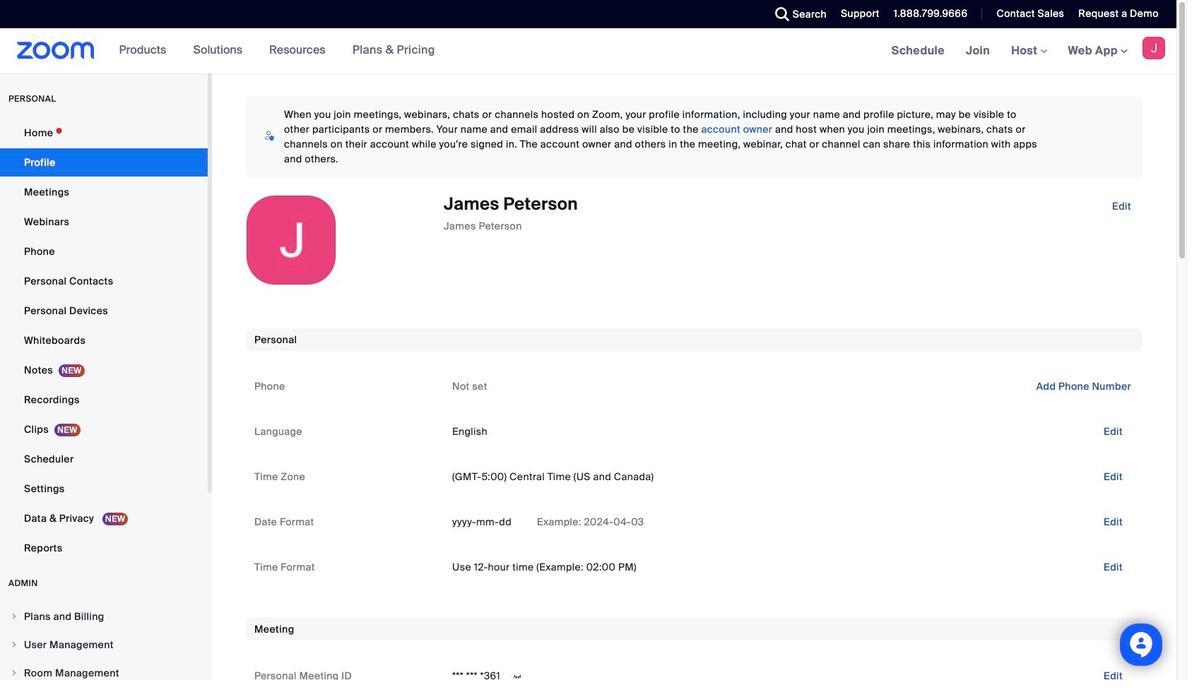 Task type: locate. For each thing, give the bounding box(es) containing it.
zoom logo image
[[17, 42, 94, 59]]

personal menu menu
[[0, 119, 208, 564]]

edit user photo image
[[280, 234, 303, 247]]

0 vertical spatial right image
[[10, 641, 18, 650]]

0 vertical spatial menu item
[[0, 604, 208, 631]]

right image for 2nd menu item from the bottom of the the admin menu menu
[[10, 641, 18, 650]]

admin menu menu
[[0, 604, 208, 681]]

meetings navigation
[[881, 28, 1177, 74]]

1 right image from the top
[[10, 641, 18, 650]]

1 vertical spatial right image
[[10, 670, 18, 678]]

2 vertical spatial menu item
[[0, 660, 208, 681]]

2 menu item from the top
[[0, 632, 208, 659]]

menu item
[[0, 604, 208, 631], [0, 632, 208, 659], [0, 660, 208, 681]]

right image
[[10, 641, 18, 650], [10, 670, 18, 678]]

profile picture image
[[1143, 37, 1166, 59]]

3 menu item from the top
[[0, 660, 208, 681]]

show personal meeting id image
[[506, 671, 529, 681]]

banner
[[0, 28, 1177, 74]]

1 vertical spatial menu item
[[0, 632, 208, 659]]

2 right image from the top
[[10, 670, 18, 678]]



Task type: vqa. For each thing, say whether or not it's contained in the screenshot.
edit user photo
yes



Task type: describe. For each thing, give the bounding box(es) containing it.
product information navigation
[[109, 28, 446, 74]]

1 menu item from the top
[[0, 604, 208, 631]]

right image for 1st menu item from the bottom
[[10, 670, 18, 678]]

right image
[[10, 613, 18, 621]]

user photo image
[[247, 196, 336, 285]]



